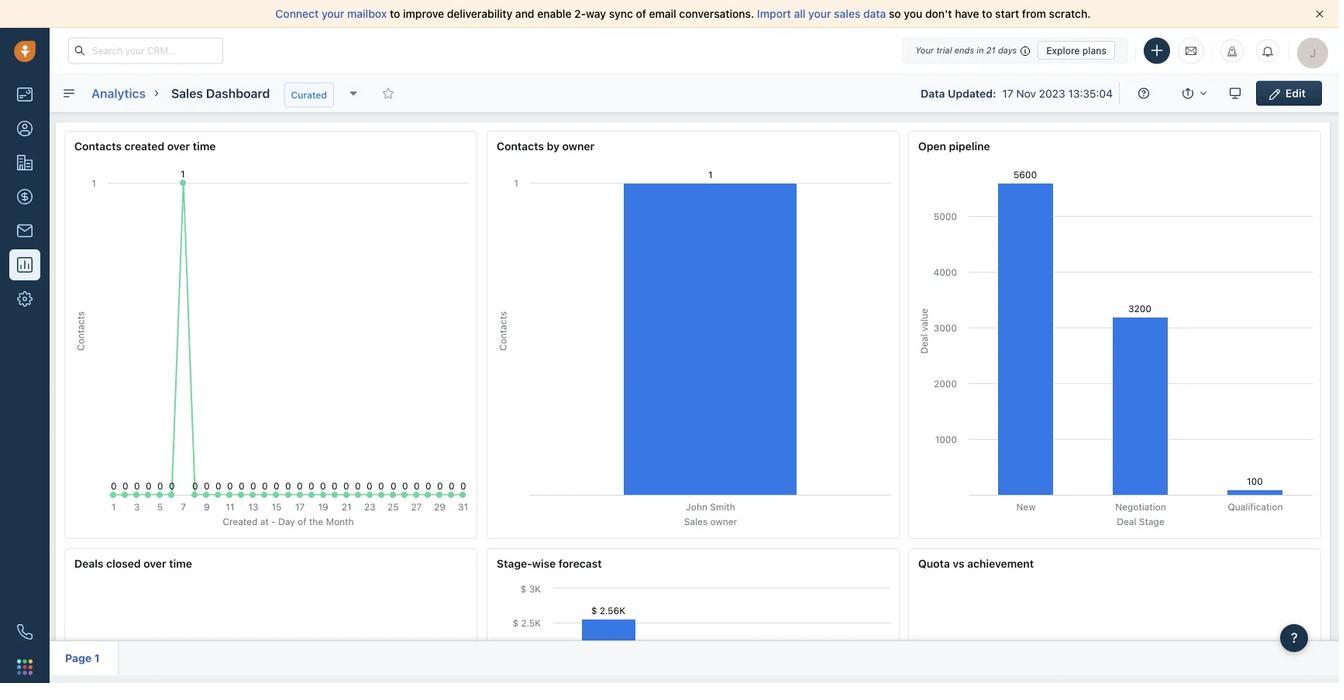 Task type: locate. For each thing, give the bounding box(es) containing it.
2 your from the left
[[809, 7, 832, 20]]

connect your mailbox to improve deliverability and enable 2-way sync of email conversations. import all your sales data so you don't have to start from scratch.
[[276, 7, 1092, 20]]

of
[[636, 7, 647, 20]]

phone image
[[17, 625, 33, 641]]

your
[[916, 45, 935, 55]]

1 your from the left
[[322, 7, 345, 20]]

sales
[[835, 7, 861, 20]]

0 horizontal spatial to
[[390, 7, 400, 20]]

to
[[390, 7, 400, 20], [983, 7, 993, 20]]

improve
[[403, 7, 444, 20]]

1 horizontal spatial your
[[809, 7, 832, 20]]

your left mailbox
[[322, 7, 345, 20]]

way
[[586, 7, 607, 20]]

don't
[[926, 7, 953, 20]]

1 to from the left
[[390, 7, 400, 20]]

explore plans
[[1047, 45, 1107, 56]]

2-
[[575, 7, 586, 20]]

plans
[[1083, 45, 1107, 56]]

deliverability
[[447, 7, 513, 20]]

data
[[864, 7, 887, 20]]

21
[[987, 45, 996, 55]]

import all your sales data link
[[758, 7, 889, 20]]

from
[[1023, 7, 1047, 20]]

your
[[322, 7, 345, 20], [809, 7, 832, 20]]

to left start
[[983, 7, 993, 20]]

to right mailbox
[[390, 7, 400, 20]]

0 horizontal spatial your
[[322, 7, 345, 20]]

days
[[999, 45, 1018, 55]]

your right all at right top
[[809, 7, 832, 20]]

connect your mailbox link
[[276, 7, 390, 20]]

ends
[[955, 45, 975, 55]]

explore plans link
[[1038, 41, 1116, 60]]

1 horizontal spatial to
[[983, 7, 993, 20]]

all
[[794, 7, 806, 20]]

freshworks switcher image
[[17, 660, 33, 676]]

explore
[[1047, 45, 1081, 56]]

conversations.
[[680, 7, 755, 20]]



Task type: vqa. For each thing, say whether or not it's contained in the screenshot.
Mark related to Task11
no



Task type: describe. For each thing, give the bounding box(es) containing it.
your trial ends in 21 days
[[916, 45, 1018, 55]]

in
[[977, 45, 985, 55]]

2 to from the left
[[983, 7, 993, 20]]

mailbox
[[347, 7, 387, 20]]

Search your CRM... text field
[[68, 38, 223, 64]]

and
[[516, 7, 535, 20]]

sync
[[609, 7, 633, 20]]

have
[[956, 7, 980, 20]]

email image
[[1186, 44, 1197, 57]]

connect
[[276, 7, 319, 20]]

enable
[[538, 7, 572, 20]]

you
[[904, 7, 923, 20]]

email
[[649, 7, 677, 20]]

close image
[[1317, 10, 1324, 18]]

trial
[[937, 45, 953, 55]]

start
[[996, 7, 1020, 20]]

phone element
[[9, 617, 40, 648]]

so
[[889, 7, 902, 20]]

scratch.
[[1050, 7, 1092, 20]]

import
[[758, 7, 792, 20]]



